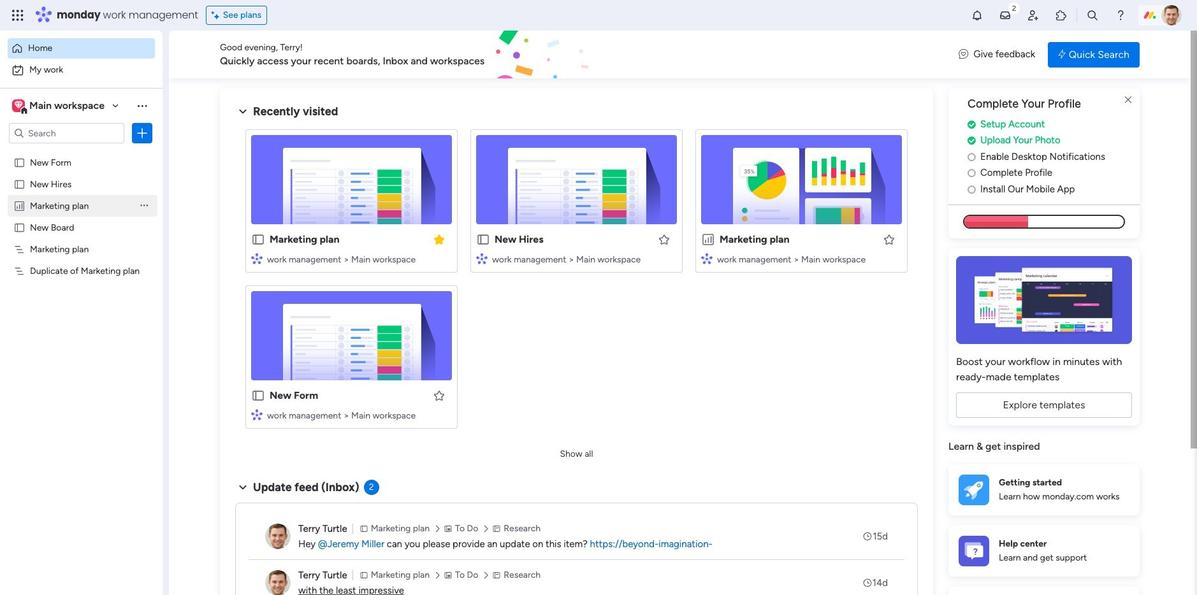 Task type: locate. For each thing, give the bounding box(es) containing it.
terry turtle image
[[265, 524, 291, 550], [265, 571, 291, 596]]

add to favorites image
[[658, 233, 671, 246]]

1 vertical spatial check circle image
[[968, 136, 976, 146]]

close recently visited image
[[235, 104, 251, 119]]

0 vertical spatial circle o image
[[968, 152, 976, 162]]

workspace image
[[12, 99, 25, 113], [14, 99, 23, 113]]

Search in workspace field
[[27, 126, 107, 141]]

monday marketplace image
[[1056, 9, 1068, 22]]

2 circle o image from the top
[[968, 169, 976, 178]]

public dashboard image
[[13, 200, 26, 212]]

invite members image
[[1027, 9, 1040, 22]]

0 vertical spatial add to favorites image
[[883, 233, 896, 246]]

circle o image
[[968, 152, 976, 162], [968, 169, 976, 178]]

quick search results list box
[[235, 119, 918, 445]]

1 check circle image from the top
[[968, 120, 976, 129]]

templates image image
[[960, 257, 1129, 345]]

add to favorites image
[[883, 233, 896, 246], [433, 389, 446, 402]]

close update feed (inbox) image
[[235, 480, 251, 496]]

0 horizontal spatial add to favorites image
[[433, 389, 446, 402]]

help image
[[1115, 9, 1128, 22]]

check circle image
[[968, 120, 976, 129], [968, 136, 976, 146]]

see plans image
[[212, 8, 223, 22]]

option
[[8, 38, 136, 59], [8, 60, 155, 80], [0, 151, 163, 153]]

public board image
[[13, 178, 26, 190], [13, 221, 26, 233], [476, 233, 490, 247]]

1 terry turtle image from the top
[[265, 524, 291, 550]]

1 vertical spatial circle o image
[[968, 169, 976, 178]]

public board image right remove from favorites icon
[[476, 233, 490, 247]]

0 vertical spatial terry turtle image
[[265, 524, 291, 550]]

public board image up public dashboard icon
[[13, 178, 26, 190]]

0 vertical spatial check circle image
[[968, 120, 976, 129]]

remove from favorites image
[[433, 233, 446, 246]]

public board image
[[13, 156, 26, 168], [251, 233, 265, 247], [251, 389, 265, 403]]

1 vertical spatial public board image
[[251, 233, 265, 247]]

1 vertical spatial terry turtle image
[[265, 571, 291, 596]]

2 vertical spatial option
[[0, 151, 163, 153]]

2 terry turtle image from the top
[[265, 571, 291, 596]]

1 horizontal spatial add to favorites image
[[883, 233, 896, 246]]

list box
[[0, 149, 163, 454]]

1 vertical spatial add to favorites image
[[433, 389, 446, 402]]

public dashboard image
[[702, 233, 716, 247]]



Task type: vqa. For each thing, say whether or not it's contained in the screenshot.
monday marketplace icon to the top
no



Task type: describe. For each thing, give the bounding box(es) containing it.
add to favorites image for public dashboard image at the top right of page
[[883, 233, 896, 246]]

v2 bolt switch image
[[1059, 48, 1066, 62]]

dapulse x slim image
[[1121, 92, 1137, 108]]

options image
[[136, 127, 149, 140]]

workspace options image
[[136, 99, 149, 112]]

add to favorites image for the bottom public board icon
[[433, 389, 446, 402]]

2 workspace image from the left
[[14, 99, 23, 113]]

update feed image
[[999, 9, 1012, 22]]

1 vertical spatial option
[[8, 60, 155, 80]]

v2 user feedback image
[[959, 47, 969, 62]]

2 check circle image from the top
[[968, 136, 976, 146]]

search everything image
[[1087, 9, 1100, 22]]

circle o image
[[968, 185, 976, 194]]

notifications image
[[971, 9, 984, 22]]

getting started element
[[949, 465, 1140, 516]]

2 element
[[364, 480, 379, 496]]

1 circle o image from the top
[[968, 152, 976, 162]]

public board image down public dashboard icon
[[13, 221, 26, 233]]

0 vertical spatial public board image
[[13, 156, 26, 168]]

select product image
[[11, 9, 24, 22]]

0 vertical spatial option
[[8, 38, 136, 59]]

2 vertical spatial public board image
[[251, 389, 265, 403]]

1 workspace image from the left
[[12, 99, 25, 113]]

help center element
[[949, 526, 1140, 577]]

workspace selection element
[[12, 98, 107, 115]]

2 image
[[1009, 1, 1020, 15]]

terry turtle image
[[1162, 5, 1182, 26]]



